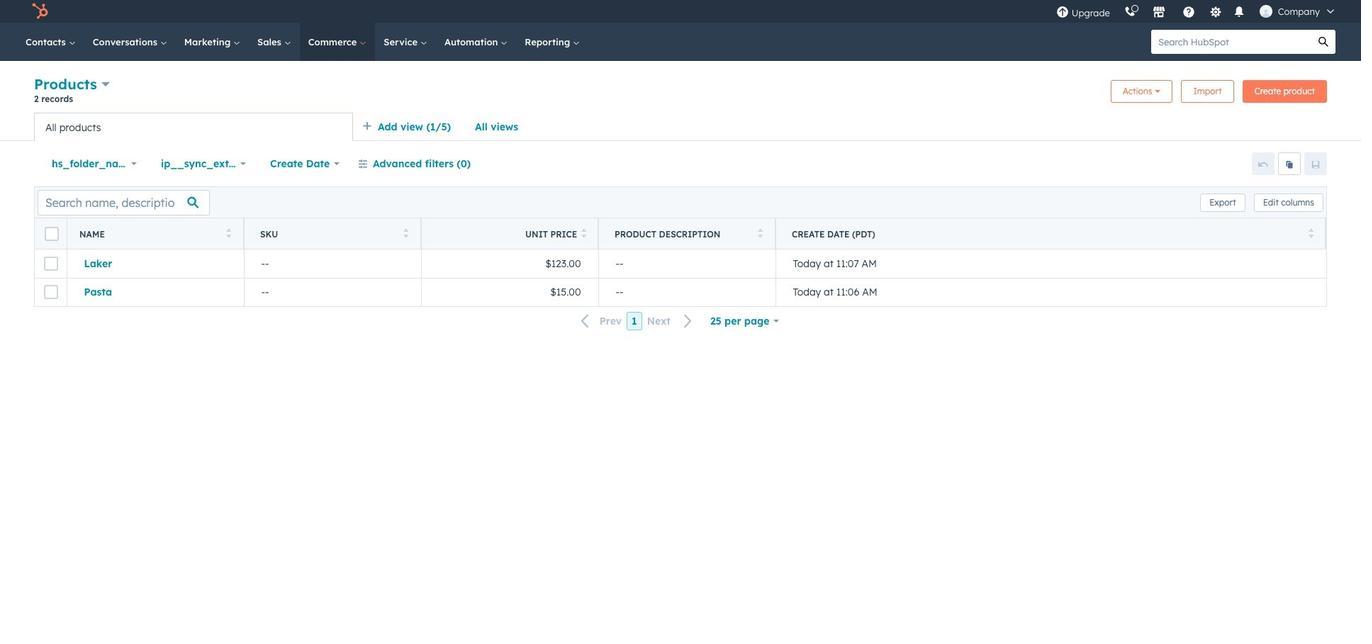 Task type: locate. For each thing, give the bounding box(es) containing it.
press to sort. image
[[226, 228, 231, 238], [581, 228, 587, 238], [1308, 228, 1314, 238]]

3 press to sort. element from the left
[[581, 228, 587, 240]]

press to sort. element
[[226, 228, 231, 240], [403, 228, 408, 240], [581, 228, 587, 240], [758, 228, 763, 240], [1308, 228, 1314, 240]]

0 horizontal spatial press to sort. image
[[403, 228, 408, 238]]

1 horizontal spatial press to sort. image
[[758, 228, 763, 238]]

press to sort. image for fourth 'press to sort.' element from the left
[[758, 228, 763, 238]]

banner
[[34, 74, 1327, 113]]

0 horizontal spatial press to sort. image
[[226, 228, 231, 238]]

1 horizontal spatial press to sort. image
[[581, 228, 587, 238]]

1 press to sort. image from the left
[[403, 228, 408, 238]]

press to sort. image
[[403, 228, 408, 238], [758, 228, 763, 238]]

3 press to sort. image from the left
[[1308, 228, 1314, 238]]

2 horizontal spatial press to sort. image
[[1308, 228, 1314, 238]]

2 press to sort. image from the left
[[758, 228, 763, 238]]

5 press to sort. element from the left
[[1308, 228, 1314, 240]]

menu
[[1049, 0, 1344, 23]]



Task type: describe. For each thing, give the bounding box(es) containing it.
marketplaces image
[[1153, 6, 1165, 19]]

jacob simon image
[[1260, 5, 1272, 18]]

pagination navigation
[[573, 312, 701, 331]]

1 press to sort. element from the left
[[226, 228, 231, 240]]

4 press to sort. element from the left
[[758, 228, 763, 240]]

2 press to sort. element from the left
[[403, 228, 408, 240]]

Search HubSpot search field
[[1151, 30, 1312, 54]]

press to sort. image for 2nd 'press to sort.' element from left
[[403, 228, 408, 238]]

Search name, description, or SKU search field
[[38, 190, 210, 215]]

2 press to sort. image from the left
[[581, 228, 587, 238]]

1 press to sort. image from the left
[[226, 228, 231, 238]]



Task type: vqa. For each thing, say whether or not it's contained in the screenshot.
Search HubSpot Search Field
yes



